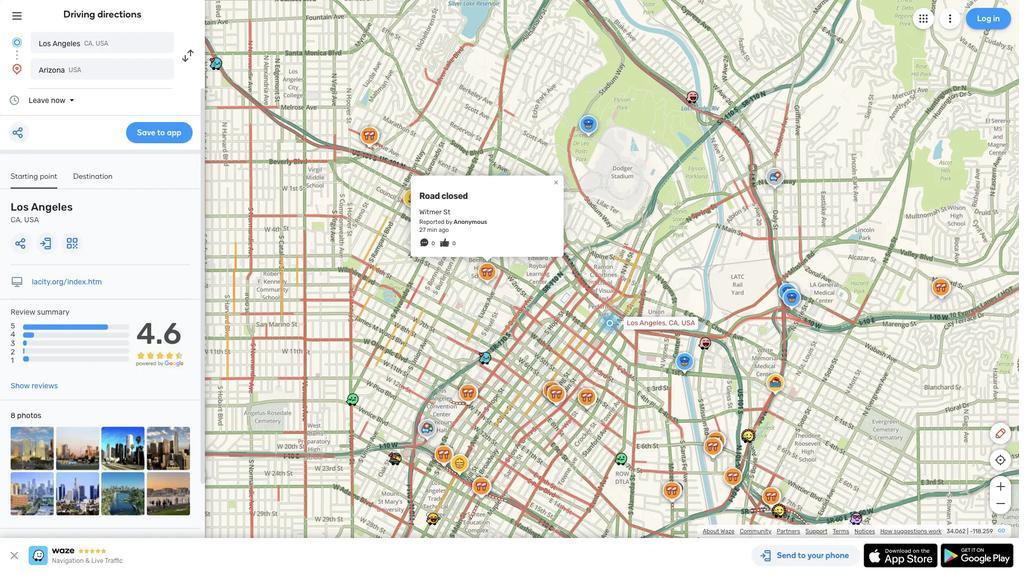 Task type: vqa. For each thing, say whether or not it's contained in the screenshot.
the 74.071
no



Task type: describe. For each thing, give the bounding box(es) containing it.
pencil image
[[995, 427, 1007, 440]]

2
[[11, 348, 15, 356]]

118.259
[[973, 528, 994, 535]]

suggestions
[[894, 528, 928, 535]]

arizona
[[39, 66, 65, 74]]

8 photos
[[11, 412, 41, 420]]

clock image
[[8, 94, 21, 107]]

lacity.org/index.htm
[[32, 278, 102, 286]]

about
[[703, 528, 720, 535]]

starting point button
[[11, 172, 57, 189]]

zoom out image
[[994, 498, 1008, 510]]

driving directions
[[63, 8, 141, 20]]

image 6 of los angeles, los angeles image
[[56, 473, 99, 516]]

partners
[[777, 528, 801, 535]]

people
[[11, 538, 34, 547]]

0 vertical spatial ca,
[[84, 40, 94, 47]]

show
[[11, 382, 30, 391]]

support link
[[806, 528, 828, 535]]

review summary
[[11, 308, 70, 317]]

usa down driving directions
[[96, 40, 108, 47]]

search
[[52, 538, 75, 547]]

1 vertical spatial los angeles ca, usa
[[11, 201, 73, 224]]

lacity.org/index.htm link
[[32, 278, 102, 286]]

live
[[91, 558, 103, 565]]

summary
[[37, 308, 70, 317]]

traffic
[[105, 558, 123, 565]]

leave now
[[29, 96, 66, 105]]

for
[[77, 538, 87, 547]]

now
[[51, 96, 66, 105]]

partners link
[[777, 528, 801, 535]]

about waze community partners support terms notices how suggestions work 34.062 | -118.259
[[703, 528, 994, 535]]

photos
[[17, 412, 41, 420]]

community link
[[740, 528, 772, 535]]

0 horizontal spatial ca,
[[11, 216, 22, 224]]

&
[[85, 558, 90, 565]]

usa right angeles,
[[682, 319, 696, 327]]

reviews
[[32, 382, 58, 391]]

review
[[11, 308, 35, 317]]

notices link
[[855, 528, 876, 535]]

|
[[968, 528, 969, 535]]

people also search for
[[11, 538, 87, 547]]

how suggestions work link
[[881, 528, 942, 535]]

5 4 3 2 1
[[11, 322, 15, 365]]

driving
[[63, 8, 95, 20]]

image 8 of los angeles, los angeles image
[[147, 473, 190, 516]]

usa inside arizona usa
[[69, 66, 81, 74]]

image 7 of los angeles, los angeles image
[[101, 473, 145, 516]]

current location image
[[11, 36, 23, 49]]

3
[[11, 339, 15, 348]]



Task type: locate. For each thing, give the bounding box(es) containing it.
× link
[[552, 177, 561, 187], [552, 177, 561, 187]]

show reviews
[[11, 382, 58, 391]]

usa
[[96, 40, 108, 47], [69, 66, 81, 74], [24, 216, 39, 224], [682, 319, 696, 327]]

0 vertical spatial los
[[39, 39, 51, 48]]

witmer st reported by anonymous 27 min ago
[[420, 208, 487, 233], [420, 208, 487, 233]]

ago
[[439, 226, 449, 233], [439, 226, 449, 233]]

zoom in image
[[994, 481, 1008, 493]]

4.6
[[136, 316, 182, 351]]

terms
[[833, 528, 850, 535]]

los angeles, ca, usa
[[627, 319, 696, 327]]

destination button
[[73, 172, 113, 188]]

1 horizontal spatial los
[[39, 39, 51, 48]]

navigation
[[52, 558, 84, 565]]

angeles,
[[640, 319, 668, 327]]

terms link
[[833, 528, 850, 535]]

work
[[929, 528, 942, 535]]

support
[[806, 528, 828, 535]]

arizona usa
[[39, 66, 81, 74]]

0 vertical spatial angeles
[[53, 39, 80, 48]]

min
[[427, 226, 438, 233], [427, 226, 438, 233]]

los left angeles,
[[627, 319, 638, 327]]

2 horizontal spatial los
[[627, 319, 638, 327]]

los up arizona
[[39, 39, 51, 48]]

los
[[39, 39, 51, 48], [11, 201, 29, 213], [627, 319, 638, 327]]

1 vertical spatial ca,
[[11, 216, 22, 224]]

angeles down point
[[31, 201, 73, 213]]

image 4 of los angeles, los angeles image
[[147, 427, 190, 471]]

st
[[444, 208, 451, 216], [444, 208, 451, 216]]

2 vertical spatial ca,
[[669, 319, 680, 327]]

how
[[881, 528, 893, 535]]

34.062
[[947, 528, 966, 535]]

starting point
[[11, 172, 57, 181]]

anonymous
[[454, 218, 487, 225], [454, 218, 487, 225]]

starting
[[11, 172, 38, 181]]

0 vertical spatial los angeles ca, usa
[[39, 39, 108, 48]]

closed
[[442, 191, 468, 201], [442, 191, 468, 201]]

witmer
[[420, 208, 442, 216], [420, 208, 442, 216]]

location image
[[11, 63, 23, 75]]

point
[[40, 172, 57, 181]]

image 5 of los angeles, los angeles image
[[11, 473, 54, 516]]

-
[[970, 528, 973, 535]]

by
[[446, 218, 453, 225], [446, 218, 453, 225]]

0 horizontal spatial los
[[11, 201, 29, 213]]

ca, down driving
[[84, 40, 94, 47]]

x image
[[8, 550, 21, 562]]

navigation & live traffic
[[52, 558, 123, 565]]

ca, right angeles,
[[669, 319, 680, 327]]

community
[[740, 528, 772, 535]]

directions
[[97, 8, 141, 20]]

2 horizontal spatial ca,
[[669, 319, 680, 327]]

destination
[[73, 172, 113, 181]]

4
[[11, 330, 15, 339]]

1 vertical spatial los
[[11, 201, 29, 213]]

los angeles ca, usa down driving
[[39, 39, 108, 48]]

also
[[36, 538, 50, 547]]

1 horizontal spatial ca,
[[84, 40, 94, 47]]

usa down the starting point button
[[24, 216, 39, 224]]

waze
[[721, 528, 735, 535]]

8
[[11, 412, 15, 420]]

×
[[554, 177, 559, 187], [554, 177, 559, 187]]

about waze link
[[703, 528, 735, 535]]

road
[[420, 191, 440, 201], [420, 191, 440, 201]]

leave
[[29, 96, 49, 105]]

image 1 of los angeles, los angeles image
[[11, 427, 54, 471]]

computer image
[[11, 276, 23, 289]]

road closed
[[420, 191, 468, 201], [420, 191, 468, 201]]

1
[[11, 356, 14, 365]]

ca,
[[84, 40, 94, 47], [11, 216, 22, 224], [669, 319, 680, 327]]

link image
[[998, 527, 1006, 535]]

27
[[420, 226, 426, 233], [420, 226, 426, 233]]

image 2 of los angeles, los angeles image
[[56, 427, 99, 471]]

los angeles ca, usa
[[39, 39, 108, 48], [11, 201, 73, 224]]

2 vertical spatial los
[[627, 319, 638, 327]]

0
[[432, 240, 435, 247], [432, 240, 435, 247], [453, 240, 456, 247], [453, 240, 456, 247]]

reported
[[420, 218, 445, 225], [420, 218, 445, 225]]

notices
[[855, 528, 876, 535]]

los angeles ca, usa down the starting point button
[[11, 201, 73, 224]]

image 3 of los angeles, los angeles image
[[101, 427, 145, 471]]

angeles
[[53, 39, 80, 48], [31, 201, 73, 213]]

angeles up arizona usa at the left of page
[[53, 39, 80, 48]]

los down the starting point button
[[11, 201, 29, 213]]

ca, down the starting point button
[[11, 216, 22, 224]]

5
[[11, 322, 15, 331]]

1 vertical spatial angeles
[[31, 201, 73, 213]]

usa right arizona
[[69, 66, 81, 74]]



